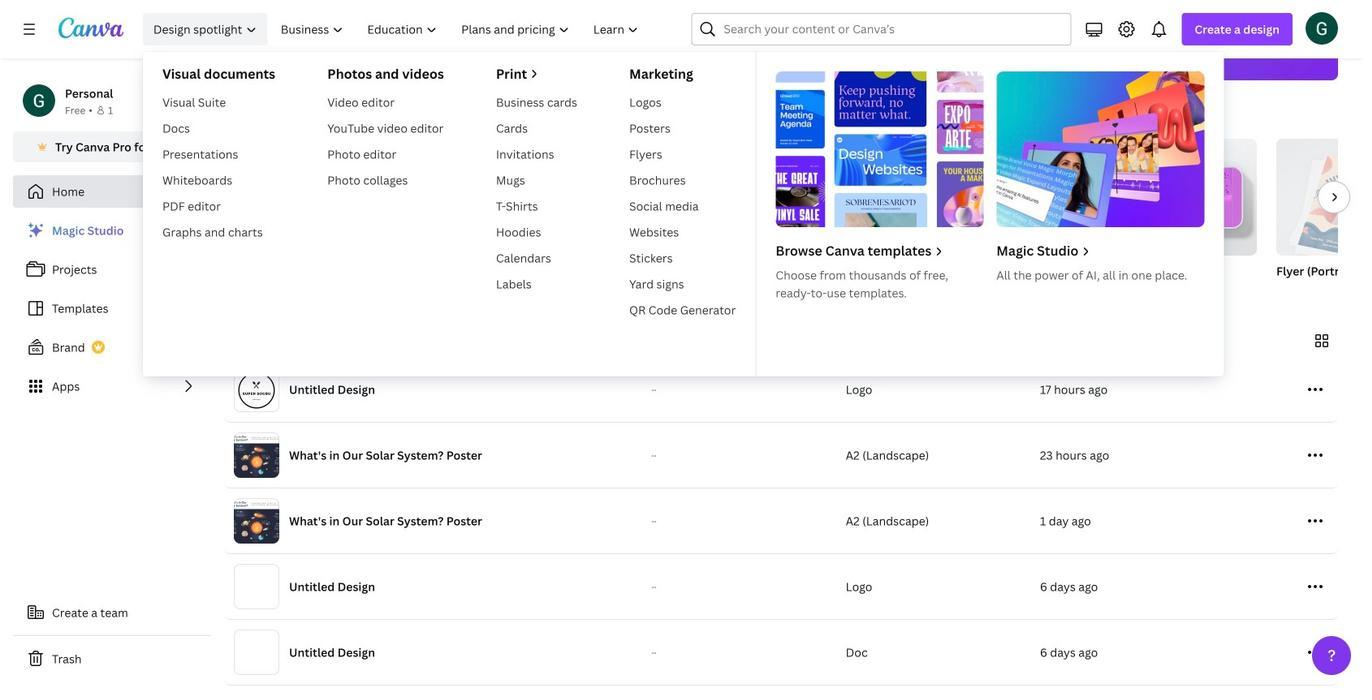 Task type: describe. For each thing, give the bounding box(es) containing it.
menu inside the top level navigation element
[[143, 52, 1224, 377]]

greg robinson image
[[1306, 12, 1339, 44]]

top level navigation element
[[140, 13, 1224, 377]]



Task type: vqa. For each thing, say whether or not it's contained in the screenshot.
font button
no



Task type: locate. For each thing, give the bounding box(es) containing it.
group
[[1102, 132, 1258, 300], [1102, 132, 1258, 256], [400, 139, 556, 300], [575, 139, 731, 300], [751, 139, 907, 300], [926, 139, 1082, 300], [1277, 139, 1365, 300], [1277, 139, 1365, 256]]

list
[[13, 214, 211, 403]]

menu
[[143, 52, 1224, 377]]

Search search field
[[724, 14, 1039, 45]]

None search field
[[692, 13, 1072, 45]]



